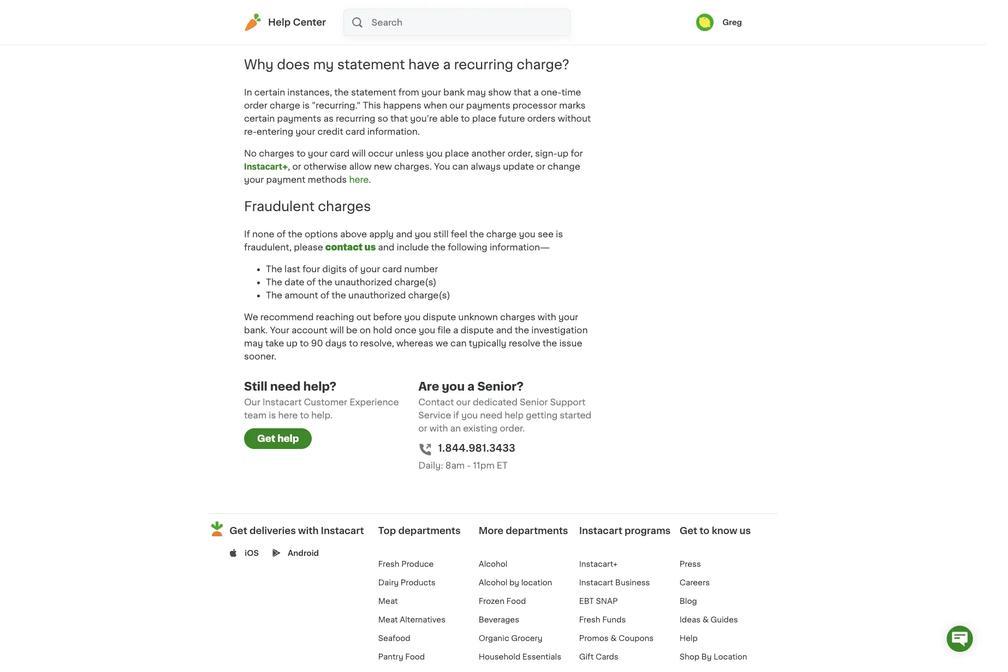 Task type: describe. For each thing, give the bounding box(es) containing it.
1 vertical spatial charge(s)
[[408, 291, 450, 300]]

0 vertical spatial statement
[[337, 58, 405, 71]]

careers
[[680, 579, 710, 587]]

sooner.
[[244, 352, 276, 361]]

instacart image
[[244, 14, 262, 31]]

fresh for fresh produce
[[378, 561, 399, 568]]

charge?
[[517, 58, 569, 71]]

you left file
[[419, 326, 435, 335]]

place inside 'no charges to your card will occur unless you place another order, sign-up for instacart+'
[[445, 149, 469, 158]]

your inside the last four digits of your card number the date of the unauthorized charge(s) the amount of the unauthorized charge(s)
[[360, 265, 380, 273]]

up inside the we recommend reaching out before you dispute unknown charges with your bank. your account will be on hold once you file a dispute and the investigation may take up to 90 days to resolve, whereas we can typically resolve the issue sooner.
[[286, 339, 298, 348]]

1 vertical spatial by
[[509, 579, 519, 587]]

without
[[558, 114, 591, 123]]

charges for no
[[259, 149, 294, 158]]

in certain instances, the statement from your bank may show that a one-time order charge is "recurring." this happens when our payments processor marks certain payments as recurring so that you're able to place future orders without re-entering your credit card information.
[[244, 88, 591, 136]]

instacart+ inside 'no charges to your card will occur unless you place another order, sign-up for instacart+'
[[244, 162, 288, 171]]

meat link
[[378, 598, 398, 605]]

0 vertical spatial charge(s)
[[394, 278, 437, 287]]

will inside the we recommend reaching out before you dispute unknown charges with your bank. your account will be on hold once you file a dispute and the investigation may take up to 90 days to resolve, whereas we can typically resolve the issue sooner.
[[330, 326, 344, 335]]

item
[[280, 20, 299, 29]]

alcohol link
[[479, 561, 507, 568]]

why does my statement have a recurring charge?
[[244, 58, 569, 71]]

resolve,
[[360, 339, 394, 348]]

the up following at left top
[[470, 230, 484, 239]]

exact
[[457, 20, 481, 29]]

charge inside if none of the options above apply and you still feel the charge you see is fraudulent, please
[[486, 230, 517, 239]]

methods
[[308, 175, 347, 184]]

the up resolve
[[515, 326, 529, 335]]

still
[[433, 230, 449, 239]]

to inside still need help? our instacart customer experience team is here to help.
[[300, 411, 309, 420]]

& for promos
[[611, 635, 617, 643]]

your inside the we recommend reaching out before you dispute unknown charges with your bank. your account will be on hold once you file a dispute and the investigation may take up to 90 days to resolve, whereas we can typically resolve the issue sooner.
[[558, 313, 578, 322]]

shop by location
[[680, 653, 747, 661]]

0 vertical spatial that
[[514, 88, 531, 97]]

to inside 'no charges to your card will occur unless you place another order, sign-up for instacart+'
[[297, 149, 306, 158]]

four
[[303, 265, 320, 273]]

meat for meat alternatives
[[378, 616, 398, 624]]

-
[[467, 461, 471, 470]]

no
[[244, 149, 257, 158]]

0 vertical spatial recurring
[[454, 58, 513, 71]]

and inside the we recommend reaching out before you dispute unknown charges with your bank. your account will be on hold once you file a dispute and the investigation may take up to 90 days to resolve, whereas we can typically resolve the issue sooner.
[[496, 326, 512, 335]]

take
[[265, 339, 284, 348]]

update
[[503, 162, 534, 171]]

to down be
[[349, 339, 358, 348]]

have
[[408, 58, 440, 71]]

the inside an item you order is sold by weight and the exact weight is slightly different
[[440, 20, 455, 29]]

help center
[[268, 18, 326, 27]]

Search search field
[[371, 9, 570, 35]]

account
[[292, 326, 328, 335]]

1 vertical spatial payments
[[277, 114, 321, 123]]

alcohol for alcohol link at bottom
[[479, 561, 507, 568]]

gift cards link
[[579, 653, 618, 661]]

is inside if none of the options above apply and you still feel the charge you see is fraudulent, please
[[556, 230, 563, 239]]

when
[[424, 101, 447, 110]]

order,
[[508, 149, 533, 158]]

1 vertical spatial certain
[[244, 114, 275, 123]]

0 vertical spatial unauthorized
[[335, 278, 392, 287]]

household essentials link
[[479, 653, 561, 661]]

instacart shopper app logo image
[[208, 520, 226, 538]]

the up reaching
[[332, 291, 346, 300]]

instacart programs
[[579, 527, 671, 536]]

the down investigation
[[543, 339, 557, 348]]

payment
[[266, 175, 305, 184]]

and inside an item you order is sold by weight and the exact weight is slightly different
[[422, 20, 438, 29]]

gift
[[579, 653, 594, 661]]

get help
[[257, 435, 299, 443]]

time
[[561, 88, 581, 97]]

guides
[[711, 616, 738, 624]]

beverages link
[[479, 616, 519, 624]]

help inside are you a senior? contact our dedicated senior support service if you need help getting started or with an existing order.
[[505, 411, 524, 420]]

senior
[[520, 398, 548, 407]]

2 vertical spatial with
[[298, 527, 319, 536]]

can inside the we recommend reaching out before you dispute unknown charges with your bank. your account will be on hold once you file a dispute and the investigation may take up to 90 days to resolve, whereas we can typically resolve the issue sooner.
[[450, 339, 467, 348]]

card inside the last four digits of your card number the date of the unauthorized charge(s) the amount of the unauthorized charge(s)
[[382, 265, 402, 273]]

card inside in certain instances, the statement from your bank may show that a one-time order charge is "recurring." this happens when our payments processor marks certain payments as recurring so that you're able to place future orders without re-entering your credit card information.
[[345, 127, 365, 136]]

to inside in certain instances, the statement from your bank may show that a one-time order charge is "recurring." this happens when our payments processor marks certain payments as recurring so that you're able to place future orders without re-entering your credit card information.
[[461, 114, 470, 123]]

fraudulent
[[244, 200, 315, 213]]

help for help link
[[680, 635, 698, 643]]

order inside an item you order is sold by weight and the exact weight is slightly different
[[320, 20, 344, 29]]

cards
[[596, 653, 618, 661]]

0 horizontal spatial or
[[292, 162, 301, 171]]

organic grocery link
[[479, 635, 543, 643]]

your left credit at left top
[[295, 127, 315, 136]]

1 vertical spatial instacart+ link
[[579, 561, 618, 568]]

is left sold
[[346, 20, 353, 29]]

the down still
[[431, 243, 446, 252]]

fresh funds
[[579, 616, 626, 624]]

your up the when
[[421, 88, 441, 97]]

android link
[[288, 548, 319, 559]]

8am
[[445, 461, 465, 470]]

greg link
[[696, 14, 742, 31]]

a inside are you a senior? contact our dedicated senior support service if you need help getting started or with an existing order.
[[467, 381, 475, 392]]

and down apply
[[378, 243, 394, 252]]

meat alternatives
[[378, 616, 446, 624]]

& for ideas
[[702, 616, 709, 624]]

promos
[[579, 635, 609, 643]]

0 vertical spatial here
[[349, 175, 369, 184]]

help inside button
[[277, 435, 299, 443]]

if
[[244, 230, 250, 239]]

instacart up ebt snap
[[579, 579, 613, 587]]

if none of the options above apply and you still feel the charge you see is fraudulent, please
[[244, 230, 563, 252]]

your inside , or otherwise allow new charges. you can always update or change your payment methods
[[244, 175, 264, 184]]

able
[[440, 114, 459, 123]]

you
[[434, 162, 450, 171]]

to left know
[[700, 527, 710, 536]]

need inside are you a senior? contact our dedicated senior support service if you need help getting started or with an existing order.
[[480, 411, 502, 420]]

last
[[285, 265, 300, 273]]

amount
[[285, 291, 318, 300]]

a right the have at the top of the page
[[443, 58, 451, 71]]

1 horizontal spatial instacart+
[[579, 561, 618, 568]]

et
[[497, 461, 508, 470]]

alcohol for alcohol by location
[[479, 579, 507, 587]]

no charges to your card will occur unless you place another order, sign-up for instacart+
[[244, 149, 583, 171]]

show
[[488, 88, 511, 97]]

seafood
[[378, 635, 410, 643]]

promos & coupons
[[579, 635, 654, 643]]

promos & coupons link
[[579, 635, 654, 643]]

0 vertical spatial instacart+ link
[[244, 162, 288, 171]]

out
[[356, 313, 371, 322]]

careers link
[[680, 579, 710, 587]]

customer
[[304, 398, 347, 407]]

dairy products link
[[378, 579, 435, 587]]

food for frozen food
[[506, 598, 526, 605]]

daily:
[[418, 461, 443, 470]]

our
[[244, 398, 260, 407]]

unless
[[395, 149, 424, 158]]

instacart left the top
[[321, 527, 364, 536]]

different
[[266, 33, 304, 42]]

statement inside in certain instances, the statement from your bank may show that a one-time order charge is "recurring." this happens when our payments processor marks certain payments as recurring so that you're able to place future orders without re-entering your credit card information.
[[351, 88, 396, 97]]

the inside in certain instances, the statement from your bank may show that a one-time order charge is "recurring." this happens when our payments processor marks certain payments as recurring so that you're able to place future orders without re-entering your credit card information.
[[334, 88, 349, 97]]

you up once
[[404, 313, 421, 322]]

meat alternatives link
[[378, 616, 446, 624]]

to left 90
[[300, 339, 309, 348]]

frozen
[[479, 598, 504, 605]]

for
[[571, 149, 583, 158]]

coupons
[[619, 635, 654, 643]]

days
[[325, 339, 347, 348]]

11pm
[[473, 461, 495, 470]]

1 horizontal spatial payments
[[466, 101, 510, 110]]

number
[[404, 265, 438, 273]]

help?
[[303, 381, 337, 392]]

new
[[374, 162, 392, 171]]

one-
[[541, 88, 562, 97]]

2 weight from the left
[[484, 20, 513, 29]]

may inside the we recommend reaching out before you dispute unknown charges with your bank. your account will be on hold once you file a dispute and the investigation may take up to 90 days to resolve, whereas we can typically resolve the issue sooner.
[[244, 339, 263, 348]]

of down four
[[307, 278, 316, 287]]

you right if
[[461, 411, 478, 420]]

file
[[438, 326, 451, 335]]

press link
[[680, 561, 701, 568]]

bank.
[[244, 326, 268, 335]]

once
[[394, 326, 417, 335]]

get for get deliveries with instacart
[[229, 527, 247, 536]]

1 vertical spatial dispute
[[461, 326, 494, 335]]

a inside the we recommend reaching out before you dispute unknown charges with your bank. your account will be on hold once you file a dispute and the investigation may take up to 90 days to resolve, whereas we can typically resolve the issue sooner.
[[453, 326, 458, 335]]

happens
[[383, 101, 421, 110]]

get help button
[[244, 429, 312, 449]]

investigation
[[531, 326, 588, 335]]

of inside if none of the options above apply and you still feel the charge you see is fraudulent, please
[[277, 230, 286, 239]]

more
[[479, 527, 503, 536]]

is inside in certain instances, the statement from your bank may show that a one-time order charge is "recurring." this happens when our payments processor marks certain payments as recurring so that you're able to place future orders without re-entering your credit card information.
[[302, 101, 310, 110]]

1 vertical spatial unauthorized
[[348, 291, 406, 300]]



Task type: locate. For each thing, give the bounding box(es) containing it.
and left "exact"
[[422, 20, 438, 29]]

0 horizontal spatial up
[[286, 339, 298, 348]]

instacart inside still need help? our instacart customer experience team is here to help.
[[263, 398, 302, 407]]

instacart left "programs"
[[579, 527, 622, 536]]

card left the number
[[382, 265, 402, 273]]

0 vertical spatial help
[[505, 411, 524, 420]]

,
[[288, 162, 290, 171]]

by right sold
[[376, 20, 388, 29]]

0 horizontal spatial departments
[[398, 527, 461, 536]]

0 horizontal spatial with
[[298, 527, 319, 536]]

your inside 'no charges to your card will occur unless you place another order, sign-up for instacart+'
[[308, 149, 328, 158]]

help up different
[[268, 18, 291, 27]]

departments up produce
[[398, 527, 461, 536]]

charges inside the we recommend reaching out before you dispute unknown charges with your bank. your account will be on hold once you file a dispute and the investigation may take up to 90 days to resolve, whereas we can typically resolve the issue sooner.
[[500, 313, 535, 322]]

instacart+ down the no
[[244, 162, 288, 171]]

0 horizontal spatial need
[[270, 381, 301, 392]]

1 alcohol from the top
[[479, 561, 507, 568]]

digits
[[322, 265, 347, 273]]

the up please
[[288, 230, 302, 239]]

weight right sold
[[390, 20, 419, 29]]

alcohol
[[479, 561, 507, 568], [479, 579, 507, 587]]

dispute
[[423, 313, 456, 322], [461, 326, 494, 335]]

1 horizontal spatial departments
[[506, 527, 568, 536]]

certain
[[254, 88, 285, 97], [244, 114, 275, 123]]

or right ,
[[292, 162, 301, 171]]

0 horizontal spatial dispute
[[423, 313, 456, 322]]

help center link
[[244, 14, 326, 31]]

here .
[[349, 175, 371, 184]]

2 horizontal spatial or
[[536, 162, 545, 171]]

us down apply
[[364, 243, 376, 252]]

1 vertical spatial us
[[740, 527, 751, 536]]

0 vertical spatial instacart+
[[244, 162, 288, 171]]

1 vertical spatial meat
[[378, 616, 398, 624]]

up
[[557, 149, 569, 158], [286, 339, 298, 348]]

orders
[[527, 114, 556, 123]]

instacart+ up instacart business
[[579, 561, 618, 568]]

alcohol down alcohol link at bottom
[[479, 579, 507, 587]]

re-
[[244, 127, 257, 136]]

1 vertical spatial order
[[244, 101, 267, 110]]

food for pantry food
[[405, 653, 425, 661]]

1 horizontal spatial with
[[430, 424, 448, 433]]

0 vertical spatial us
[[364, 243, 376, 252]]

0 horizontal spatial help
[[277, 435, 299, 443]]

0 horizontal spatial instacart+
[[244, 162, 288, 171]]

meat down meat link
[[378, 616, 398, 624]]

1 vertical spatial our
[[456, 398, 471, 407]]

service
[[418, 411, 451, 420]]

options
[[305, 230, 338, 239]]

2 departments from the left
[[506, 527, 568, 536]]

the up "recurring."
[[334, 88, 349, 97]]

0 horizontal spatial payments
[[277, 114, 321, 123]]

0 vertical spatial payments
[[466, 101, 510, 110]]

meat for meat link
[[378, 598, 398, 605]]

1 horizontal spatial or
[[418, 424, 427, 433]]

dairy
[[378, 579, 399, 587]]

fresh funds link
[[579, 616, 626, 624]]

that down "happens"
[[390, 114, 408, 123]]

order left sold
[[320, 20, 344, 29]]

1 horizontal spatial up
[[557, 149, 569, 158]]

1 horizontal spatial recurring
[[454, 58, 513, 71]]

0 horizontal spatial us
[[364, 243, 376, 252]]

2 vertical spatial charges
[[500, 313, 535, 322]]

with up android at the bottom of page
[[298, 527, 319, 536]]

& right ideas
[[702, 616, 709, 624]]

instacart+ link down the no
[[244, 162, 288, 171]]

of right none
[[277, 230, 286, 239]]

know
[[712, 527, 737, 536]]

shop by location link
[[680, 653, 747, 661]]

0 horizontal spatial will
[[330, 326, 344, 335]]

charges up resolve
[[500, 313, 535, 322]]

is left slightly
[[515, 20, 523, 29]]

departments for top departments
[[398, 527, 461, 536]]

get down team
[[257, 435, 275, 443]]

1 horizontal spatial get
[[257, 435, 275, 443]]

is right see
[[556, 230, 563, 239]]

2 vertical spatial the
[[266, 291, 282, 300]]

0 vertical spatial certain
[[254, 88, 285, 97]]

2 horizontal spatial get
[[680, 527, 697, 536]]

get for get help
[[257, 435, 275, 443]]

our down bank
[[450, 101, 464, 110]]

this
[[363, 101, 381, 110]]

charges up ,
[[259, 149, 294, 158]]

can inside , or otherwise allow new charges. you can always update or change your payment methods
[[452, 162, 468, 171]]

0 horizontal spatial that
[[390, 114, 408, 123]]

.
[[369, 175, 371, 184]]

help for help center
[[268, 18, 291, 27]]

1 horizontal spatial fresh
[[579, 616, 600, 624]]

1 horizontal spatial help
[[505, 411, 524, 420]]

recurring inside in certain instances, the statement from your bank may show that a one-time order charge is "recurring." this happens when our payments processor marks certain payments as recurring so that you're able to place future orders without re-entering your credit card information.
[[336, 114, 375, 123]]

here inside still need help? our instacart customer experience team is here to help.
[[278, 411, 298, 420]]

1 horizontal spatial us
[[740, 527, 751, 536]]

ideas & guides
[[680, 616, 738, 624]]

the left "exact"
[[440, 20, 455, 29]]

1 vertical spatial here
[[278, 411, 298, 420]]

are you a senior? contact our dedicated senior support service if you need help getting started or with an existing order.
[[418, 381, 591, 433]]

charges inside 'no charges to your card will occur unless you place another order, sign-up for instacart+'
[[259, 149, 294, 158]]

fresh up dairy
[[378, 561, 399, 568]]

unauthorized down digits
[[335, 278, 392, 287]]

none
[[252, 230, 274, 239]]

1 horizontal spatial by
[[509, 579, 519, 587]]

order down in
[[244, 101, 267, 110]]

or down the service
[[418, 424, 427, 433]]

you inside 'no charges to your card will occur unless you place another order, sign-up for instacart+'
[[426, 149, 443, 158]]

programs
[[625, 527, 671, 536]]

0 vertical spatial by
[[376, 20, 388, 29]]

need
[[270, 381, 301, 392], [480, 411, 502, 420]]

the left the last
[[266, 265, 282, 273]]

slightly
[[525, 20, 557, 29]]

business
[[615, 579, 650, 587]]

you
[[302, 20, 318, 29], [426, 149, 443, 158], [415, 230, 431, 239], [519, 230, 536, 239], [404, 313, 421, 322], [419, 326, 435, 335], [442, 381, 465, 392], [461, 411, 478, 420]]

fresh for fresh funds
[[579, 616, 600, 624]]

help down still need help? our instacart customer experience team is here to help.
[[277, 435, 299, 443]]

an
[[266, 20, 278, 29]]

instacart+ link up instacart business
[[579, 561, 618, 568]]

0 horizontal spatial charge
[[270, 101, 300, 110]]

0 vertical spatial dispute
[[423, 313, 456, 322]]

get to know us
[[680, 527, 751, 536]]

meat down dairy
[[378, 598, 398, 605]]

is down instances,
[[302, 101, 310, 110]]

1 horizontal spatial here
[[349, 175, 369, 184]]

ebt snap
[[579, 598, 618, 605]]

1 horizontal spatial order
[[320, 20, 344, 29]]

2 alcohol from the top
[[479, 579, 507, 587]]

of right digits
[[349, 265, 358, 273]]

1 vertical spatial the
[[266, 278, 282, 287]]

may inside in certain instances, the statement from your bank may show that a one-time order charge is "recurring." this happens when our payments processor marks certain payments as recurring so that you're able to place future orders without re-entering your credit card information.
[[467, 88, 486, 97]]

typically
[[469, 339, 506, 348]]

household
[[479, 653, 520, 661]]

0 vertical spatial meat
[[378, 598, 398, 605]]

the up recommend
[[266, 291, 282, 300]]

meat
[[378, 598, 398, 605], [378, 616, 398, 624]]

we
[[436, 339, 448, 348]]

your up otherwise
[[308, 149, 328, 158]]

our up if
[[456, 398, 471, 407]]

instacart
[[263, 398, 302, 407], [321, 527, 364, 536], [579, 527, 622, 536], [579, 579, 613, 587]]

seafood link
[[378, 635, 410, 643]]

the left date
[[266, 278, 282, 287]]

departments for more departments
[[506, 527, 568, 536]]

with inside the we recommend reaching out before you dispute unknown charges with your bank. your account will be on hold once you file a dispute and the investigation may take up to 90 days to resolve, whereas we can typically resolve the issue sooner.
[[538, 313, 556, 322]]

0 horizontal spatial instacart+ link
[[244, 162, 288, 171]]

0 vertical spatial &
[[702, 616, 709, 624]]

pantry food link
[[378, 653, 425, 661]]

unauthorized up before at the top left of page
[[348, 291, 406, 300]]

fraudulent charges
[[244, 200, 371, 213]]

1 horizontal spatial place
[[472, 114, 496, 123]]

started
[[560, 411, 591, 420]]

will up allow
[[352, 149, 366, 158]]

a inside in certain instances, the statement from your bank may show that a one-time order charge is "recurring." this happens when our payments processor marks certain payments as recurring so that you're able to place future orders without re-entering your credit card information.
[[534, 88, 539, 97]]

is inside still need help? our instacart customer experience team is here to help.
[[269, 411, 276, 420]]

the down digits
[[318, 278, 332, 287]]

alcohol by location link
[[479, 579, 552, 587]]

0 horizontal spatial here
[[278, 411, 298, 420]]

top
[[378, 527, 396, 536]]

card inside 'no charges to your card will occur unless you place another order, sign-up for instacart+'
[[330, 149, 350, 158]]

charges for fraudulent
[[318, 200, 371, 213]]

1 vertical spatial need
[[480, 411, 502, 420]]

unknown
[[458, 313, 498, 322]]

1 vertical spatial card
[[330, 149, 350, 158]]

0 horizontal spatial &
[[611, 635, 617, 643]]

a up processor
[[534, 88, 539, 97]]

0 vertical spatial the
[[266, 265, 282, 273]]

0 horizontal spatial by
[[376, 20, 388, 29]]

get inside get help button
[[257, 435, 275, 443]]

fresh produce
[[378, 561, 434, 568]]

future
[[499, 114, 525, 123]]

instacart business
[[579, 579, 650, 587]]

3 the from the top
[[266, 291, 282, 300]]

2 meat from the top
[[378, 616, 398, 624]]

charge inside in certain instances, the statement from your bank may show that a one-time order charge is "recurring." this happens when our payments processor marks certain payments as recurring so that you're able to place future orders without re-entering your credit card information.
[[270, 101, 300, 110]]

your
[[421, 88, 441, 97], [295, 127, 315, 136], [308, 149, 328, 158], [244, 175, 264, 184], [360, 265, 380, 273], [558, 313, 578, 322]]

you up contact
[[442, 381, 465, 392]]

an item you order is sold by weight and the exact weight is slightly different
[[266, 20, 557, 42]]

place up you at the top
[[445, 149, 469, 158]]

organic grocery
[[479, 635, 543, 643]]

1 horizontal spatial that
[[514, 88, 531, 97]]

with inside are you a senior? contact our dedicated senior support service if you need help getting started or with an existing order.
[[430, 424, 448, 433]]

apply
[[369, 230, 394, 239]]

of right amount
[[320, 291, 329, 300]]

your down the no
[[244, 175, 264, 184]]

0 vertical spatial card
[[345, 127, 365, 136]]

statement
[[337, 58, 405, 71], [351, 88, 396, 97]]

get deliveries with instacart
[[229, 527, 364, 536]]

place inside in certain instances, the statement from your bank may show that a one-time order charge is "recurring." this happens when our payments processor marks certain payments as recurring so that you're able to place future orders without re-entering your credit card information.
[[472, 114, 496, 123]]

weight right "exact"
[[484, 20, 513, 29]]

1 vertical spatial with
[[430, 424, 448, 433]]

or
[[292, 162, 301, 171], [536, 162, 545, 171], [418, 424, 427, 433]]

0 vertical spatial charges
[[259, 149, 294, 158]]

please
[[294, 243, 323, 252]]

may down bank.
[[244, 339, 263, 348]]

to right able
[[461, 114, 470, 123]]

greg
[[722, 19, 742, 26]]

team
[[244, 411, 267, 420]]

0 horizontal spatial recurring
[[336, 114, 375, 123]]

our inside are you a senior? contact our dedicated senior support service if you need help getting started or with an existing order.
[[456, 398, 471, 407]]

ios app store logo image
[[229, 549, 238, 558]]

up right take
[[286, 339, 298, 348]]

or down sign-
[[536, 162, 545, 171]]

information.
[[367, 127, 420, 136]]

will up days
[[330, 326, 344, 335]]

0 horizontal spatial charges
[[259, 149, 294, 158]]

shop
[[680, 653, 700, 661]]

90
[[311, 339, 323, 348]]

you up include
[[415, 230, 431, 239]]

1 vertical spatial recurring
[[336, 114, 375, 123]]

0 horizontal spatial may
[[244, 339, 263, 348]]

charges up the above
[[318, 200, 371, 213]]

1 vertical spatial alcohol
[[479, 579, 507, 587]]

and
[[422, 20, 438, 29], [396, 230, 412, 239], [378, 243, 394, 252], [496, 326, 512, 335]]

the last four digits of your card number the date of the unauthorized charge(s) the amount of the unauthorized charge(s)
[[266, 265, 452, 300]]

card
[[345, 127, 365, 136], [330, 149, 350, 158], [382, 265, 402, 273]]

help up shop
[[680, 635, 698, 643]]

1 vertical spatial may
[[244, 339, 263, 348]]

see
[[538, 230, 554, 239]]

1 horizontal spatial &
[[702, 616, 709, 624]]

instacart business link
[[579, 579, 650, 587]]

by inside an item you order is sold by weight and the exact weight is slightly different
[[376, 20, 388, 29]]

0 vertical spatial up
[[557, 149, 569, 158]]

0 vertical spatial food
[[506, 598, 526, 605]]

here down allow
[[349, 175, 369, 184]]

user avatar image
[[696, 14, 714, 31]]

your down 'contact us' link
[[360, 265, 380, 273]]

why
[[244, 58, 274, 71]]

here up get help
[[278, 411, 298, 420]]

food down alcohol by location at the bottom
[[506, 598, 526, 605]]

instances,
[[287, 88, 332, 97]]

to up otherwise
[[297, 149, 306, 158]]

help
[[268, 18, 291, 27], [680, 635, 698, 643]]

1 vertical spatial &
[[611, 635, 617, 643]]

1 weight from the left
[[390, 20, 419, 29]]

0 horizontal spatial fresh
[[378, 561, 399, 568]]

0 horizontal spatial food
[[405, 653, 425, 661]]

and up typically
[[496, 326, 512, 335]]

1 meat from the top
[[378, 598, 398, 605]]

1 horizontal spatial instacart+ link
[[579, 561, 618, 568]]

1 horizontal spatial will
[[352, 149, 366, 158]]

1 horizontal spatial food
[[506, 598, 526, 605]]

1 vertical spatial fresh
[[579, 616, 600, 624]]

0 vertical spatial charge
[[270, 101, 300, 110]]

0 vertical spatial fresh
[[378, 561, 399, 568]]

order inside in certain instances, the statement from your bank may show that a one-time order charge is "recurring." this happens when our payments processor marks certain payments as recurring so that you're able to place future orders without re-entering your credit card information.
[[244, 101, 267, 110]]

help.
[[311, 411, 333, 420]]

by up the frozen food link
[[509, 579, 519, 587]]

we recommend reaching out before you dispute unknown charges with your bank. your account will be on hold once you file a dispute and the investigation may take up to 90 days to resolve, whereas we can typically resolve the issue sooner.
[[244, 313, 588, 361]]

0 horizontal spatial place
[[445, 149, 469, 158]]

you inside an item you order is sold by weight and the exact weight is slightly different
[[302, 20, 318, 29]]

2 horizontal spatial with
[[538, 313, 556, 322]]

get right the instacart shopper app logo on the left of page
[[229, 527, 247, 536]]

1 vertical spatial that
[[390, 114, 408, 123]]

can right you at the top
[[452, 162, 468, 171]]

with up investigation
[[538, 313, 556, 322]]

get for get to know us
[[680, 527, 697, 536]]

that up processor
[[514, 88, 531, 97]]

0 vertical spatial will
[[352, 149, 366, 158]]

0 horizontal spatial help
[[268, 18, 291, 27]]

to left help.
[[300, 411, 309, 420]]

android play store logo image
[[272, 549, 281, 558]]

0 vertical spatial may
[[467, 88, 486, 97]]

or inside are you a senior? contact our dedicated senior support service if you need help getting started or with an existing order.
[[418, 424, 427, 433]]

1 horizontal spatial need
[[480, 411, 502, 420]]

your up investigation
[[558, 313, 578, 322]]

will inside 'no charges to your card will occur unless you place another order, sign-up for instacart+'
[[352, 149, 366, 158]]

card up otherwise
[[330, 149, 350, 158]]

alcohol up alcohol by location at the bottom
[[479, 561, 507, 568]]

get
[[257, 435, 275, 443], [229, 527, 247, 536], [680, 527, 697, 536]]

and inside if none of the options above apply and you still feel the charge you see is fraudulent, please
[[396, 230, 412, 239]]

still
[[244, 381, 267, 392]]

certain right in
[[254, 88, 285, 97]]

beverages
[[479, 616, 519, 624]]

card right credit at left top
[[345, 127, 365, 136]]

1 vertical spatial help
[[680, 635, 698, 643]]

payments down show
[[466, 101, 510, 110]]

our inside in certain instances, the statement from your bank may show that a one-time order charge is "recurring." this happens when our payments processor marks certain payments as recurring so that you're able to place future orders without re-entering your credit card information.
[[450, 101, 464, 110]]

up inside 'no charges to your card will occur unless you place another order, sign-up for instacart+'
[[557, 149, 569, 158]]

charge up information—
[[486, 230, 517, 239]]

alternatives
[[400, 616, 446, 624]]

need inside still need help? our instacart customer experience team is here to help.
[[270, 381, 301, 392]]

1 vertical spatial charge
[[486, 230, 517, 239]]

1 departments from the left
[[398, 527, 461, 536]]

instacart+ link
[[244, 162, 288, 171], [579, 561, 618, 568]]

information—
[[490, 243, 550, 252]]

you up information—
[[519, 230, 536, 239]]

0 vertical spatial can
[[452, 162, 468, 171]]

by
[[376, 20, 388, 29], [509, 579, 519, 587]]

1 vertical spatial help
[[277, 435, 299, 443]]

place left future
[[472, 114, 496, 123]]

fresh
[[378, 561, 399, 568], [579, 616, 600, 624]]

0 vertical spatial alcohol
[[479, 561, 507, 568]]

dispute down "unknown"
[[461, 326, 494, 335]]

2 the from the top
[[266, 278, 282, 287]]

1 vertical spatial can
[[450, 339, 467, 348]]

need down dedicated
[[480, 411, 502, 420]]

can right we
[[450, 339, 467, 348]]

contact
[[418, 398, 454, 407]]

you up you at the top
[[426, 149, 443, 158]]

us right know
[[740, 527, 751, 536]]

your
[[270, 326, 289, 335]]

0 horizontal spatial get
[[229, 527, 247, 536]]

entering
[[257, 127, 293, 136]]

location
[[714, 653, 747, 661]]

1 the from the top
[[266, 265, 282, 273]]

fresh down ebt
[[579, 616, 600, 624]]

payments up entering
[[277, 114, 321, 123]]



Task type: vqa. For each thing, say whether or not it's contained in the screenshot.
topmost Qfc
no



